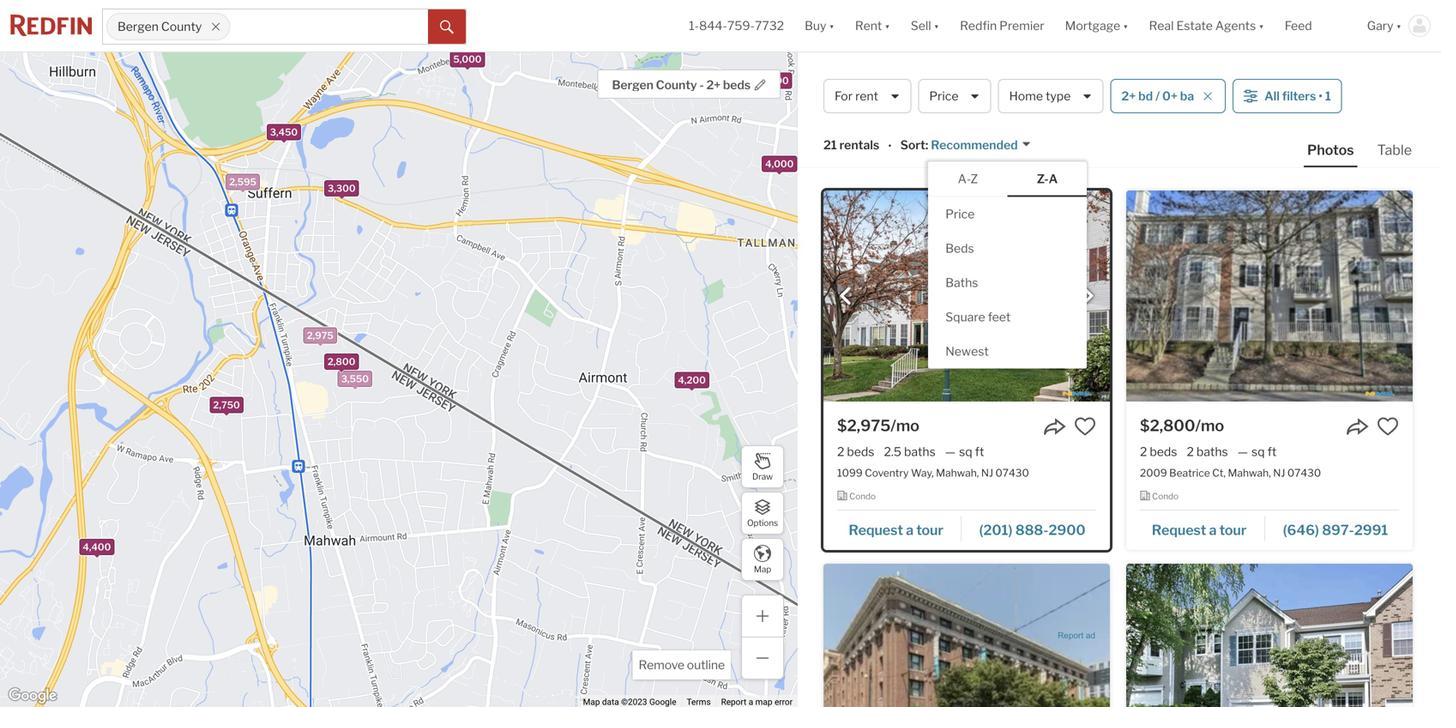 Task type: describe. For each thing, give the bounding box(es) containing it.
mortgage ▾ button
[[1055, 0, 1139, 51]]

1 vertical spatial price
[[946, 207, 975, 222]]

ft for $2,800 /mo
[[1268, 445, 1277, 459]]

request a tour for $2,975
[[849, 522, 944, 538]]

4,000
[[766, 158, 794, 170]]

filters
[[1283, 89, 1317, 103]]

mortgage
[[1066, 18, 1121, 33]]

type
[[1046, 89, 1071, 103]]

remove bergen county image
[[211, 21, 221, 32]]

nj for $2,975 /mo
[[982, 467, 994, 479]]

beds button
[[929, 231, 1088, 266]]

07430 for $2,800 /mo
[[1288, 467, 1322, 479]]

all
[[1265, 89, 1280, 103]]

square feet
[[946, 310, 1011, 325]]

way,
[[911, 467, 934, 479]]

rent
[[856, 89, 879, 103]]

report ad button
[[1058, 631, 1096, 644]]

z-a
[[1037, 172, 1058, 186]]

real estate agents ▾ link
[[1150, 0, 1265, 51]]

photo of 2009 beatrice ct, mahwah, nj 07430 image
[[1127, 191, 1414, 402]]

6,500
[[761, 75, 789, 86]]

3 2 from the left
[[1187, 445, 1195, 459]]

/mo for $2,800
[[1196, 416, 1225, 435]]

request for $2,975
[[849, 522, 904, 538]]

bergen county - 2+ beds button
[[598, 70, 781, 99]]

sort :
[[901, 138, 929, 152]]

home type button
[[999, 79, 1104, 113]]

$2,800
[[1141, 416, 1196, 435]]

estate
[[1177, 18, 1214, 33]]

favorite button image
[[1075, 415, 1097, 438]]

1 vertical spatial rent
[[1106, 69, 1150, 92]]

0+
[[1163, 89, 1178, 103]]

next button image
[[1080, 288, 1097, 305]]

map
[[754, 564, 772, 574]]

premier
[[1000, 18, 1045, 33]]

888-
[[1016, 522, 1049, 538]]

2,975
[[307, 330, 334, 341]]

for rent button
[[824, 79, 912, 113]]

square feet button
[[929, 300, 1088, 334]]

options button
[[742, 492, 784, 535]]

beds
[[946, 241, 975, 256]]

2,750
[[213, 400, 240, 411]]

gary
[[1368, 18, 1394, 33]]

3,450
[[270, 127, 298, 138]]

5,000
[[454, 54, 482, 65]]

4,400
[[83, 542, 111, 553]]

2+ inside button
[[707, 78, 721, 92]]

bergen for bergen county - 2+ beds
[[612, 78, 654, 92]]

sell ▾
[[911, 18, 940, 33]]

$2,800 /mo
[[1141, 416, 1225, 435]]

a for $2,800 /mo
[[1210, 522, 1217, 538]]

844-
[[700, 18, 728, 33]]

• for 21 rentals •
[[889, 139, 892, 153]]

ct,
[[1213, 467, 1226, 479]]

submit search image
[[440, 20, 454, 34]]

table button
[[1375, 141, 1416, 166]]

beds for $2,800
[[1150, 445, 1178, 459]]

• for all filters • 1
[[1319, 89, 1323, 103]]

request for $2,800
[[1152, 522, 1207, 538]]

agents
[[1216, 18, 1257, 33]]

bergen county
[[118, 19, 202, 34]]

sq for $2,800 /mo
[[1252, 445, 1266, 459]]

favorite button image
[[1378, 415, 1400, 438]]

request a tour button for $2,975
[[838, 516, 962, 541]]

bergen for bergen county
[[118, 19, 159, 34]]

(201)
[[980, 522, 1013, 538]]

recommended button
[[929, 137, 1032, 153]]

— for $2,800 /mo
[[1238, 445, 1249, 459]]

2 beds for $2,975 /mo
[[838, 445, 875, 459]]

all filters • 1 button
[[1233, 79, 1343, 113]]

— sq ft for $2,800 /mo
[[1238, 445, 1277, 459]]

county for bergen county
[[161, 19, 202, 34]]

rent ▾
[[856, 18, 891, 33]]

remove outline button
[[633, 651, 731, 680]]

county for bergen county - 2+ beds
[[656, 78, 697, 92]]

▾ for buy ▾
[[829, 18, 835, 33]]

a for $2,975 /mo
[[906, 522, 914, 538]]

bergen county - 2+ beds
[[612, 78, 751, 92]]

2009 beatrice ct, mahwah, nj 07430
[[1141, 467, 1322, 479]]

759-
[[728, 18, 755, 33]]

redfin premier
[[961, 18, 1045, 33]]

2.5
[[884, 445, 902, 459]]

▾ for mortgage ▾
[[1124, 18, 1129, 33]]

2+ bd / 0+ ba
[[1122, 89, 1195, 103]]

mahwah, for $2,975 /mo
[[937, 467, 980, 479]]

for
[[835, 89, 853, 103]]

table
[[1378, 142, 1413, 158]]

photos
[[1308, 142, 1355, 158]]

2.5 baths
[[884, 445, 936, 459]]

3,300
[[328, 183, 356, 194]]

-
[[700, 78, 704, 92]]

4,200
[[678, 375, 706, 386]]

google image
[[4, 685, 61, 707]]

favorite button checkbox for $2,800 /mo
[[1378, 415, 1400, 438]]

real
[[1150, 18, 1175, 33]]

bergen county apartments for rent
[[824, 69, 1150, 92]]

bd
[[1139, 89, 1154, 103]]

redfin
[[961, 18, 997, 33]]

(646) 897-2991
[[1284, 522, 1389, 538]]

2 beds for $2,800 /mo
[[1141, 445, 1178, 459]]

2 for $2,975
[[838, 445, 845, 459]]

draw button
[[742, 445, 784, 488]]

for rent
[[835, 89, 879, 103]]

2991
[[1355, 522, 1389, 538]]

rentals
[[840, 138, 880, 152]]

redfin premier button
[[950, 0, 1055, 51]]

photo of 387 green mountain rd, mahwah, nj 07430 image
[[1127, 564, 1414, 707]]



Task type: locate. For each thing, give the bounding box(es) containing it.
1 horizontal spatial —
[[1238, 445, 1249, 459]]

▾ right sell
[[934, 18, 940, 33]]

2 request from the left
[[1152, 522, 1207, 538]]

1 horizontal spatial request a tour
[[1152, 522, 1247, 538]]

0 horizontal spatial tour
[[917, 522, 944, 538]]

county left -
[[656, 78, 697, 92]]

1 request from the left
[[849, 522, 904, 538]]

sell ▾ button
[[901, 0, 950, 51]]

1 horizontal spatial baths
[[1197, 445, 1229, 459]]

baths button
[[929, 266, 1088, 300]]

0 horizontal spatial baths
[[905, 445, 936, 459]]

1 vertical spatial •
[[889, 139, 892, 153]]

2 ft from the left
[[1268, 445, 1277, 459]]

1 horizontal spatial 07430
[[1288, 467, 1322, 479]]

1 favorite button checkbox from the left
[[1075, 415, 1097, 438]]

2 favorite button checkbox from the left
[[1378, 415, 1400, 438]]

2
[[838, 445, 845, 459], [1141, 445, 1148, 459], [1187, 445, 1195, 459]]

z-a button
[[1008, 163, 1088, 197]]

mahwah, right ct,
[[1229, 467, 1272, 479]]

mahwah, right way,
[[937, 467, 980, 479]]

favorite button checkbox for $2,975 /mo
[[1075, 415, 1097, 438]]

— sq ft up 1099 coventry way, mahwah, nj 07430
[[946, 445, 985, 459]]

a-z button
[[929, 162, 1008, 196]]

sell ▾ button
[[911, 0, 940, 51]]

1 horizontal spatial nj
[[1274, 467, 1286, 479]]

baths for $2,800 /mo
[[1197, 445, 1229, 459]]

2 up beatrice
[[1187, 445, 1195, 459]]

897-
[[1323, 522, 1355, 538]]

condo down 2009
[[1153, 491, 1179, 501]]

1 horizontal spatial 2+
[[1122, 89, 1137, 103]]

condo for $2,975
[[850, 491, 876, 501]]

a down ct,
[[1210, 522, 1217, 538]]

1 horizontal spatial bergen
[[612, 78, 654, 92]]

home
[[1010, 89, 1044, 103]]

price up beds
[[946, 207, 975, 222]]

2 a from the left
[[1210, 522, 1217, 538]]

0 horizontal spatial rent
[[856, 18, 883, 33]]

remove outline
[[639, 658, 725, 672]]

0 horizontal spatial •
[[889, 139, 892, 153]]

2+
[[707, 78, 721, 92], [1122, 89, 1137, 103]]

1 vertical spatial price button
[[929, 197, 1088, 231]]

real estate agents ▾ button
[[1139, 0, 1275, 51]]

tour
[[917, 522, 944, 538], [1220, 522, 1247, 538]]

photos button
[[1305, 141, 1375, 167]]

buy ▾ button
[[795, 0, 845, 51]]

1 horizontal spatial ft
[[1268, 445, 1277, 459]]

0 horizontal spatial favorite button checkbox
[[1075, 415, 1097, 438]]

feed
[[1286, 18, 1313, 33]]

2 horizontal spatial bergen
[[824, 69, 890, 92]]

1 a from the left
[[906, 522, 914, 538]]

0 horizontal spatial bergen
[[118, 19, 159, 34]]

baths up ct,
[[1197, 445, 1229, 459]]

07430 for $2,975 /mo
[[996, 467, 1030, 479]]

sell
[[911, 18, 932, 33]]

0 horizontal spatial nj
[[982, 467, 994, 479]]

bergen
[[118, 19, 159, 34], [824, 69, 890, 92], [612, 78, 654, 92]]

:
[[926, 138, 929, 152]]

6 ▾ from the left
[[1397, 18, 1402, 33]]

mahwah, for $2,800 /mo
[[1229, 467, 1272, 479]]

2900
[[1049, 522, 1086, 538]]

1 horizontal spatial rent
[[1106, 69, 1150, 92]]

• left 1
[[1319, 89, 1323, 103]]

1 tour from the left
[[917, 522, 944, 538]]

coventry
[[865, 467, 909, 479]]

— sq ft up 2009 beatrice ct, mahwah, nj 07430
[[1238, 445, 1277, 459]]

▾ right mortgage
[[1124, 18, 1129, 33]]

request a tour button for $2,800
[[1141, 516, 1266, 541]]

county for bergen county apartments for rent
[[894, 69, 959, 92]]

ft up 2009 beatrice ct, mahwah, nj 07430
[[1268, 445, 1277, 459]]

real estate agents ▾
[[1150, 18, 1265, 33]]

1 horizontal spatial request a tour button
[[1141, 516, 1266, 541]]

sq
[[960, 445, 973, 459], [1252, 445, 1266, 459]]

▾ right agents
[[1259, 18, 1265, 33]]

baths
[[946, 276, 979, 290]]

0 horizontal spatial mahwah,
[[937, 467, 980, 479]]

0 horizontal spatial condo
[[850, 491, 876, 501]]

gary ▾
[[1368, 18, 1402, 33]]

1099
[[838, 467, 863, 479]]

1 horizontal spatial 2 beds
[[1141, 445, 1178, 459]]

sq for $2,975 /mo
[[960, 445, 973, 459]]

report ad
[[1058, 631, 1096, 640]]

1 07430 from the left
[[996, 467, 1030, 479]]

1 2 from the left
[[838, 445, 845, 459]]

0 horizontal spatial /mo
[[891, 416, 920, 435]]

newest
[[946, 344, 989, 359]]

2 request a tour button from the left
[[1141, 516, 1266, 541]]

— sq ft
[[946, 445, 985, 459], [1238, 445, 1277, 459]]

▾ for gary ▾
[[1397, 18, 1402, 33]]

/mo up 2.5 baths
[[891, 416, 920, 435]]

0 vertical spatial •
[[1319, 89, 1323, 103]]

dialog
[[929, 162, 1088, 369]]

2009
[[1141, 467, 1168, 479]]

▾ right gary
[[1397, 18, 1402, 33]]

tour down 2009 beatrice ct, mahwah, nj 07430
[[1220, 522, 1247, 538]]

0 vertical spatial price button
[[919, 79, 992, 113]]

beds up 2009
[[1150, 445, 1178, 459]]

2 beds up 2009
[[1141, 445, 1178, 459]]

2 baths
[[1187, 445, 1229, 459]]

baths up way,
[[905, 445, 936, 459]]

— sq ft for $2,975 /mo
[[946, 445, 985, 459]]

2 2 from the left
[[1141, 445, 1148, 459]]

2,595
[[229, 176, 257, 188]]

1 nj from the left
[[982, 467, 994, 479]]

2 up 2009
[[1141, 445, 1148, 459]]

rent left /
[[1106, 69, 1150, 92]]

1 request a tour button from the left
[[838, 516, 962, 541]]

price button down z
[[929, 197, 1088, 231]]

2 07430 from the left
[[1288, 467, 1322, 479]]

a-z
[[958, 172, 979, 186]]

request a tour down coventry
[[849, 522, 944, 538]]

rent ▾ button
[[845, 0, 901, 51]]

0 horizontal spatial 2 beds
[[838, 445, 875, 459]]

map button
[[742, 538, 784, 581]]

0 horizontal spatial sq
[[960, 445, 973, 459]]

beds
[[723, 78, 751, 92], [847, 445, 875, 459], [1150, 445, 1178, 459]]

2 mahwah, from the left
[[1229, 467, 1272, 479]]

request a tour button down beatrice
[[1141, 516, 1266, 541]]

feed button
[[1275, 0, 1358, 51]]

/mo for $2,975
[[891, 416, 920, 435]]

rent ▾ button
[[856, 0, 891, 51]]

all filters • 1
[[1265, 89, 1332, 103]]

2 for $2,800
[[1141, 445, 1148, 459]]

ba
[[1181, 89, 1195, 103]]

2 2 beds from the left
[[1141, 445, 1178, 459]]

1 horizontal spatial mahwah,
[[1229, 467, 1272, 479]]

2 ▾ from the left
[[885, 18, 891, 33]]

1 condo from the left
[[850, 491, 876, 501]]

beds for $2,975
[[847, 445, 875, 459]]

county left remove bergen county icon
[[161, 19, 202, 34]]

/mo
[[891, 416, 920, 435], [1196, 416, 1225, 435]]

/mo up 2 baths
[[1196, 416, 1225, 435]]

request a tour down beatrice
[[1152, 522, 1247, 538]]

bergen left -
[[612, 78, 654, 92]]

apartments
[[963, 69, 1072, 92]]

a down way,
[[906, 522, 914, 538]]

0 horizontal spatial —
[[946, 445, 956, 459]]

ft up 1099 coventry way, mahwah, nj 07430
[[976, 445, 985, 459]]

county down sell ▾ dropdown button
[[894, 69, 959, 92]]

baths for $2,975 /mo
[[905, 445, 936, 459]]

request a tour for $2,800
[[1152, 522, 1247, 538]]

rent right buy ▾
[[856, 18, 883, 33]]

▾ right buy
[[829, 18, 835, 33]]

0 horizontal spatial — sq ft
[[946, 445, 985, 459]]

2+ inside "button"
[[1122, 89, 1137, 103]]

0 horizontal spatial request
[[849, 522, 904, 538]]

buy
[[805, 18, 827, 33]]

1 mahwah, from the left
[[937, 467, 980, 479]]

county
[[161, 19, 202, 34], [894, 69, 959, 92], [656, 78, 697, 92]]

1 horizontal spatial a
[[1210, 522, 1217, 538]]

1 horizontal spatial /mo
[[1196, 416, 1225, 435]]

2 horizontal spatial beds
[[1150, 445, 1178, 459]]

favorite button checkbox
[[1075, 415, 1097, 438], [1378, 415, 1400, 438]]

07430 up (646)
[[1288, 467, 1322, 479]]

remove 2+ bd / 0+ ba image
[[1203, 91, 1214, 101]]

0 horizontal spatial 07430
[[996, 467, 1030, 479]]

sort
[[901, 138, 926, 152]]

2 horizontal spatial 2
[[1187, 445, 1195, 459]]

5 ▾ from the left
[[1259, 18, 1265, 33]]

1 horizontal spatial 2
[[1141, 445, 1148, 459]]

— up 1099 coventry way, mahwah, nj 07430
[[946, 445, 956, 459]]

bergen inside button
[[612, 78, 654, 92]]

2 sq from the left
[[1252, 445, 1266, 459]]

a
[[906, 522, 914, 538], [1210, 522, 1217, 538]]

rent inside dropdown button
[[856, 18, 883, 33]]

1 /mo from the left
[[891, 416, 920, 435]]

buy ▾ button
[[805, 0, 835, 51]]

1 horizontal spatial county
[[656, 78, 697, 92]]

1 — sq ft from the left
[[946, 445, 985, 459]]

for
[[1076, 69, 1102, 92]]

options
[[748, 518, 779, 528]]

1 horizontal spatial tour
[[1220, 522, 1247, 538]]

bergen down rent ▾ button at top
[[824, 69, 890, 92]]

2 /mo from the left
[[1196, 416, 1225, 435]]

previous button image
[[838, 288, 855, 305]]

07430
[[996, 467, 1030, 479], [1288, 467, 1322, 479]]

4 ▾ from the left
[[1124, 18, 1129, 33]]

a-
[[958, 172, 971, 186]]

07430 up (201) 888-2900 link
[[996, 467, 1030, 479]]

1-844-759-7732 link
[[689, 18, 785, 33]]

2 — sq ft from the left
[[1238, 445, 1277, 459]]

2+ right -
[[707, 78, 721, 92]]

mortgage ▾ button
[[1066, 0, 1129, 51]]

mahwah,
[[937, 467, 980, 479], [1229, 467, 1272, 479]]

ft for $2,975 /mo
[[976, 445, 985, 459]]

feet
[[988, 310, 1011, 325]]

1 2 beds from the left
[[838, 445, 875, 459]]

—
[[946, 445, 956, 459], [1238, 445, 1249, 459]]

— up 2009 beatrice ct, mahwah, nj 07430
[[1238, 445, 1249, 459]]

beds right -
[[723, 78, 751, 92]]

0 vertical spatial price
[[930, 89, 959, 103]]

1 horizontal spatial sq
[[1252, 445, 1266, 459]]

3 ▾ from the left
[[934, 18, 940, 33]]

recommended
[[931, 138, 1018, 152]]

tour for $2,975 /mo
[[917, 522, 944, 538]]

1 horizontal spatial request
[[1152, 522, 1207, 538]]

tour for $2,800 /mo
[[1220, 522, 1247, 538]]

0 horizontal spatial county
[[161, 19, 202, 34]]

nj
[[982, 467, 994, 479], [1274, 467, 1286, 479]]

— for $2,975 /mo
[[946, 445, 956, 459]]

2 baths from the left
[[1197, 445, 1229, 459]]

0 horizontal spatial request a tour button
[[838, 516, 962, 541]]

bergen for bergen county apartments for rent
[[824, 69, 890, 92]]

request a tour button down coventry
[[838, 516, 962, 541]]

1 — from the left
[[946, 445, 956, 459]]

sq up 2009 beatrice ct, mahwah, nj 07430
[[1252, 445, 1266, 459]]

1 horizontal spatial favorite button checkbox
[[1378, 415, 1400, 438]]

map region
[[0, 5, 848, 707]]

price button up recommended
[[919, 79, 992, 113]]

request down coventry
[[849, 522, 904, 538]]

2 beds up 1099
[[838, 445, 875, 459]]

tour down 1099 coventry way, mahwah, nj 07430
[[917, 522, 944, 538]]

0 horizontal spatial a
[[906, 522, 914, 538]]

1 sq from the left
[[960, 445, 973, 459]]

z-
[[1037, 172, 1049, 186]]

0 horizontal spatial beds
[[723, 78, 751, 92]]

1 baths from the left
[[905, 445, 936, 459]]

None search field
[[230, 9, 428, 44]]

remove
[[639, 658, 685, 672]]

1-
[[689, 18, 700, 33]]

beds inside button
[[723, 78, 751, 92]]

beds up 1099
[[847, 445, 875, 459]]

outline
[[687, 658, 725, 672]]

2 request a tour from the left
[[1152, 522, 1247, 538]]

condo down 1099
[[850, 491, 876, 501]]

2 nj from the left
[[1274, 467, 1286, 479]]

2 up 1099
[[838, 445, 845, 459]]

dialog containing a-z
[[929, 162, 1088, 369]]

2+ left bd
[[1122, 89, 1137, 103]]

0 horizontal spatial request a tour
[[849, 522, 944, 538]]

condo for $2,800
[[1153, 491, 1179, 501]]

nj for $2,800 /mo
[[1274, 467, 1286, 479]]

request a tour button
[[838, 516, 962, 541], [1141, 516, 1266, 541]]

request down beatrice
[[1152, 522, 1207, 538]]

1 horizontal spatial — sq ft
[[1238, 445, 1277, 459]]

(646) 897-2991 link
[[1266, 514, 1400, 543]]

bergen left remove bergen county icon
[[118, 19, 159, 34]]

price up recommended
[[930, 89, 959, 103]]

request
[[849, 522, 904, 538], [1152, 522, 1207, 538]]

0 horizontal spatial 2
[[838, 445, 845, 459]]

nj right ct,
[[1274, 467, 1286, 479]]

sq up 1099 coventry way, mahwah, nj 07430
[[960, 445, 973, 459]]

• inside all filters • 1 button
[[1319, 89, 1323, 103]]

newest button
[[929, 334, 1088, 369]]

0 horizontal spatial 2+
[[707, 78, 721, 92]]

a
[[1049, 172, 1058, 186]]

2 condo from the left
[[1153, 491, 1179, 501]]

1 request a tour from the left
[[849, 522, 944, 538]]

1 ▾ from the left
[[829, 18, 835, 33]]

▾ left sell
[[885, 18, 891, 33]]

photo of 1099 coventry way, mahwah, nj 07430 image
[[824, 191, 1111, 402]]

1 horizontal spatial condo
[[1153, 491, 1179, 501]]

(201) 888-2900 link
[[962, 514, 1097, 543]]

1 ft from the left
[[976, 445, 985, 459]]

county inside button
[[656, 78, 697, 92]]

• left sort
[[889, 139, 892, 153]]

2 — from the left
[[1238, 445, 1249, 459]]

3,550
[[341, 373, 369, 385]]

▾ for sell ▾
[[934, 18, 940, 33]]

1 horizontal spatial beds
[[847, 445, 875, 459]]

$2,975
[[838, 416, 891, 435]]

▾ for rent ▾
[[885, 18, 891, 33]]

draw
[[753, 471, 773, 482]]

report
[[1058, 631, 1084, 640]]

(646)
[[1284, 522, 1320, 538]]

2 tour from the left
[[1220, 522, 1247, 538]]

0 vertical spatial rent
[[856, 18, 883, 33]]

• inside 21 rentals •
[[889, 139, 892, 153]]

nj up (201)
[[982, 467, 994, 479]]

1 horizontal spatial •
[[1319, 89, 1323, 103]]

0 horizontal spatial ft
[[976, 445, 985, 459]]

2 horizontal spatial county
[[894, 69, 959, 92]]



Task type: vqa. For each thing, say whether or not it's contained in the screenshot.
Unit within the 9803 NE Riverbend Dr Unit A-104 Listed by: Windermere RE Greenwood
no



